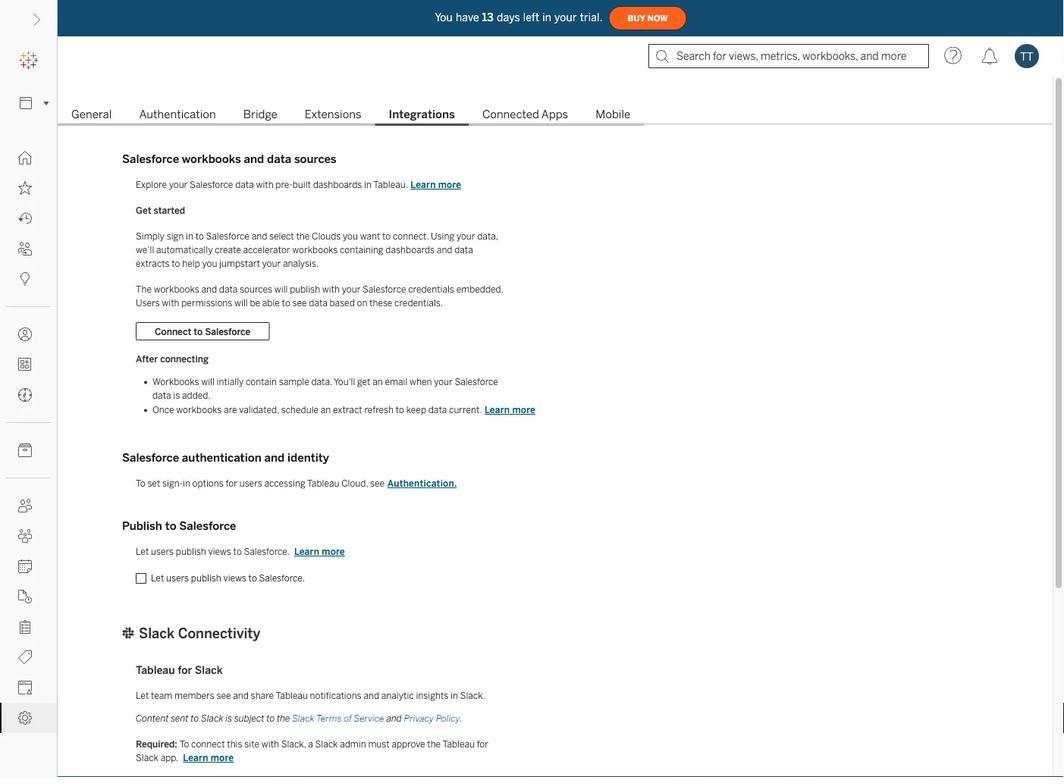 Task type: describe. For each thing, give the bounding box(es) containing it.
your down accelerator at the top of the page
[[262, 258, 281, 269]]

0 horizontal spatial dashboards
[[313, 179, 362, 190]]

analytic
[[381, 691, 414, 702]]

let users publish views to salesforce. learn more
[[136, 546, 345, 557]]

the workbooks and data sources will publish with your salesforce credentials embedded. users with permissions will be able to see data based on these credentials.
[[136, 284, 503, 309]]

want
[[360, 231, 380, 242]]

publish for let users publish views to salesforce.
[[191, 573, 221, 584]]

authentication
[[139, 108, 216, 121]]

to right sent
[[191, 713, 199, 724]]

options
[[192, 478, 224, 489]]

and up service
[[364, 691, 379, 702]]

learn more
[[183, 753, 234, 764]]

and up accelerator at the top of the page
[[252, 231, 267, 242]]

salesforce up explore
[[122, 152, 179, 166]]

we'll
[[136, 245, 154, 256]]

apps
[[541, 108, 568, 121]]

based
[[330, 298, 355, 309]]

in left slack.
[[451, 691, 458, 702]]

connecting
[[160, 354, 209, 365]]

slack down let team members see and share tableau notifications and analytic insights in slack.
[[292, 713, 315, 724]]

data down salesforce workbooks and data sources
[[235, 179, 254, 190]]

tableau.
[[373, 179, 408, 190]]

and down the analytic
[[386, 713, 402, 724]]

you
[[435, 11, 453, 24]]

containing
[[340, 245, 383, 256]]

after
[[136, 354, 158, 365]]

refresh
[[364, 405, 394, 416]]

navigation panel element
[[0, 46, 57, 733]]

learn right the tableau.
[[411, 179, 436, 190]]

in inside simply sign in to salesforce and select the clouds you want to connect. using your data, we'll automatically create accelerator workbooks containing dashboards and data extracts to help you jumpstart your analysis.
[[186, 231, 193, 242]]

salesforce down salesforce workbooks and data sources
[[190, 179, 233, 190]]

sign-
[[162, 478, 183, 489]]

data,
[[477, 231, 498, 242]]

tableau up team
[[136, 664, 175, 677]]

buy now button
[[609, 6, 687, 30]]

let team members see and share tableau notifications and analytic insights in slack.
[[136, 691, 485, 702]]

2 vertical spatial see
[[216, 691, 231, 702]]

to right publish
[[165, 520, 176, 533]]

jumpstart
[[219, 258, 260, 269]]

added.
[[182, 390, 211, 401]]

workbooks
[[152, 377, 199, 388]]

extracts
[[136, 258, 170, 269]]

accessing
[[264, 478, 305, 489]]

let users publish views to salesforce.
[[151, 573, 305, 584]]

privacy policy link
[[404, 713, 460, 724]]

13
[[482, 11, 494, 24]]

workbooks down authentication on the top left
[[182, 152, 241, 166]]

authentication.
[[387, 478, 457, 489]]

0 vertical spatial an
[[373, 377, 383, 388]]

to for connect
[[180, 739, 189, 750]]

to right subject
[[266, 713, 275, 724]]

slack connectivity
[[139, 626, 260, 642]]

learn more link down the connect
[[178, 752, 238, 765]]

accelerator
[[243, 245, 290, 256]]

slack,
[[281, 739, 306, 750]]

salesforce authentication and identity
[[122, 451, 329, 465]]

learn inside workbooks will intially contain sample data. you'll get an email when your salesforce data is added. once workbooks are validated, schedule an extract refresh to keep data current. learn more
[[485, 405, 510, 416]]

publish for let users publish views to salesforce. learn more
[[176, 546, 206, 557]]

and up the accessing
[[264, 451, 285, 465]]

1 vertical spatial an
[[321, 405, 331, 416]]

salesforce up set
[[122, 451, 179, 465]]

connect.
[[393, 231, 429, 242]]

tableau down identity
[[307, 478, 339, 489]]

buy
[[628, 13, 645, 23]]

identity
[[287, 451, 329, 465]]

in left the tableau.
[[364, 179, 372, 190]]

with up based at top
[[322, 284, 340, 295]]

approve
[[392, 739, 425, 750]]

content sent to slack is subject to the slack terms of service and privacy policy .
[[136, 713, 463, 724]]

bridge
[[243, 108, 277, 121]]

data up once at bottom
[[152, 390, 171, 401]]

trial.
[[580, 11, 603, 24]]

0 vertical spatial users
[[239, 478, 262, 489]]

slack right slack logo
[[139, 626, 175, 642]]

let for let users publish views to salesforce.
[[151, 573, 164, 584]]

connectivity
[[178, 626, 260, 642]]

let for let team members see and share tableau notifications and analytic insights in slack.
[[136, 691, 149, 702]]

more up using
[[438, 179, 461, 190]]

site
[[244, 739, 259, 750]]

sub-spaces tab list
[[58, 106, 1053, 126]]

1 horizontal spatial for
[[226, 478, 237, 489]]

data.
[[311, 377, 332, 388]]

connect
[[155, 326, 191, 337]]

subject
[[234, 713, 264, 724]]

learn inside 'link'
[[183, 753, 208, 764]]

data inside simply sign in to salesforce and select the clouds you want to connect. using your data, we'll automatically create accelerator workbooks containing dashboards and data extracts to help you jumpstart your analysis.
[[454, 245, 473, 256]]

salesforce. for let users publish views to salesforce. learn more
[[244, 546, 290, 557]]

users
[[136, 298, 160, 309]]

connect to salesforce
[[155, 326, 251, 337]]

sources for salesforce workbooks and data sources
[[294, 152, 336, 166]]

connect to salesforce button
[[136, 322, 269, 341]]

to right the want
[[382, 231, 391, 242]]

app.
[[161, 753, 178, 764]]

tableau inside to connect this site with slack, a slack admin must approve the tableau for slack app.
[[443, 739, 475, 750]]

general
[[71, 108, 112, 121]]

the
[[136, 284, 152, 295]]

authentication. link
[[387, 477, 458, 490]]

using
[[431, 231, 454, 242]]

in right left
[[542, 11, 551, 24]]

permissions
[[181, 298, 232, 309]]

salesforce inside button
[[205, 326, 251, 337]]

more down cloud,
[[322, 546, 345, 557]]

more inside 'link'
[[211, 753, 234, 764]]

you have 13 days left in your trial.
[[435, 11, 603, 24]]

to set sign-in options for users accessing tableau cloud, see authentication.
[[136, 478, 457, 489]]

workbooks will intially contain sample data. you'll get an email when your salesforce data is added. once workbooks are validated, schedule an extract refresh to keep data current. learn more
[[152, 377, 535, 416]]

credentials
[[408, 284, 454, 295]]

tableau up content sent to slack is subject to the slack terms of service and privacy policy .
[[276, 691, 308, 702]]

with right users
[[162, 298, 179, 309]]

slack right a
[[315, 739, 338, 750]]

authentication
[[182, 451, 261, 465]]

the inside to connect this site with slack, a slack admin must approve the tableau for slack app.
[[427, 739, 441, 750]]

to up automatically
[[195, 231, 204, 242]]

validated,
[[239, 405, 279, 416]]

to inside the workbooks and data sources will publish with your salesforce credentials embedded. users with permissions will be able to see data based on these credentials.
[[282, 298, 290, 309]]

you'll
[[334, 377, 355, 388]]

the for clouds
[[296, 231, 310, 242]]

workbooks inside workbooks will intially contain sample data. you'll get an email when your salesforce data is added. once workbooks are validated, schedule an extract refresh to keep data current. learn more
[[176, 405, 222, 416]]

1 vertical spatial see
[[370, 478, 385, 489]]

tableau for slack
[[136, 664, 223, 677]]

sent
[[171, 713, 189, 724]]

credentials.
[[394, 298, 443, 309]]

clouds
[[312, 231, 341, 242]]

slack terms of service link
[[292, 713, 384, 724]]

once
[[152, 405, 174, 416]]

users for let users publish views to salesforce.
[[166, 573, 189, 584]]



Task type: locate. For each thing, give the bounding box(es) containing it.
and down using
[[437, 245, 452, 256]]

set
[[147, 478, 160, 489]]

views for let users publish views to salesforce. learn more
[[208, 546, 231, 557]]

service
[[354, 713, 384, 724]]

your inside the workbooks and data sources will publish with your salesforce credentials embedded. users with permissions will be able to see data based on these credentials.
[[342, 284, 361, 295]]

0 vertical spatial you
[[343, 231, 358, 242]]

data right the keep
[[428, 405, 447, 416]]

for down slack.
[[477, 739, 488, 750]]

data
[[267, 152, 291, 166], [235, 179, 254, 190], [454, 245, 473, 256], [219, 284, 238, 295], [309, 298, 328, 309], [152, 390, 171, 401], [428, 405, 447, 416]]

schedule
[[281, 405, 319, 416]]

navigation
[[58, 103, 1053, 126]]

will left the "be"
[[234, 298, 248, 309]]

see inside the workbooks and data sources will publish with your salesforce credentials embedded. users with permissions will be able to see data based on these credentials.
[[292, 298, 307, 309]]

slack.
[[460, 691, 485, 702]]

1 vertical spatial users
[[151, 546, 174, 557]]

left
[[523, 11, 539, 24]]

is left subject
[[226, 713, 232, 724]]

see right cloud,
[[370, 478, 385, 489]]

buy now
[[628, 13, 668, 23]]

workbooks inside the workbooks and data sources will publish with your salesforce credentials embedded. users with permissions will be able to see data based on these credentials.
[[154, 284, 199, 295]]

in left options
[[183, 478, 190, 489]]

and left share
[[233, 691, 249, 702]]

automatically
[[156, 245, 213, 256]]

days
[[497, 11, 520, 24]]

1 vertical spatial to
[[180, 739, 189, 750]]

an right get
[[373, 377, 383, 388]]

for right options
[[226, 478, 237, 489]]

simply sign in to salesforce and select the clouds you want to connect. using your data, we'll automatically create accelerator workbooks containing dashboards and data extracts to help you jumpstart your analysis.
[[136, 231, 498, 269]]

members
[[174, 691, 214, 702]]

your left data,
[[457, 231, 475, 242]]

dashboards inside simply sign in to salesforce and select the clouds you want to connect. using your data, we'll automatically create accelerator workbooks containing dashboards and data extracts to help you jumpstart your analysis.
[[386, 245, 435, 256]]

learn right current.
[[485, 405, 510, 416]]

privacy
[[404, 713, 434, 724]]

main navigation. press the up and down arrow keys to access links. element
[[0, 143, 57, 733]]

1 horizontal spatial to
[[180, 739, 189, 750]]

salesforce
[[122, 152, 179, 166], [190, 179, 233, 190], [206, 231, 249, 242], [363, 284, 406, 295], [205, 326, 251, 337], [455, 377, 498, 388], [122, 451, 179, 465], [179, 520, 236, 533]]

2 vertical spatial will
[[201, 377, 215, 388]]

select
[[269, 231, 294, 242]]

users
[[239, 478, 262, 489], [151, 546, 174, 557], [166, 573, 189, 584]]

0 horizontal spatial see
[[216, 691, 231, 702]]

of
[[344, 713, 352, 724]]

slack up the connect
[[201, 713, 223, 724]]

cloud,
[[341, 478, 368, 489]]

for inside to connect this site with slack, a slack admin must approve the tableau for slack app.
[[477, 739, 488, 750]]

data down using
[[454, 245, 473, 256]]

salesforce.
[[244, 546, 290, 557], [259, 573, 305, 584]]

are
[[224, 405, 237, 416]]

0 vertical spatial let
[[136, 546, 149, 557]]

after connecting
[[136, 354, 209, 365]]

is down workbooks
[[173, 390, 180, 401]]

1 vertical spatial you
[[202, 258, 217, 269]]

to down the let users publish views to salesforce. learn more
[[248, 573, 257, 584]]

to left set
[[136, 478, 145, 489]]

1 horizontal spatial the
[[296, 231, 310, 242]]

the inside simply sign in to salesforce and select the clouds you want to connect. using your data, we'll automatically create accelerator workbooks containing dashboards and data extracts to help you jumpstart your analysis.
[[296, 231, 310, 242]]

slack connectivity main content
[[58, 76, 1053, 777]]

publish down publish to salesforce at the left bottom of page
[[176, 546, 206, 557]]

sources for the workbooks and data sources will publish with your salesforce credentials embedded. users with permissions will be able to see data based on these credentials.
[[240, 284, 272, 295]]

the
[[296, 231, 310, 242], [277, 713, 290, 724], [427, 739, 441, 750]]

sample
[[279, 377, 309, 388]]

the up the slack, at the bottom of page
[[277, 713, 290, 724]]

1 horizontal spatial is
[[226, 713, 232, 724]]

learn down to set sign-in options for users accessing tableau cloud, see authentication.
[[294, 546, 319, 557]]

connect
[[191, 739, 225, 750]]

salesforce up the let users publish views to salesforce. learn more
[[179, 520, 236, 533]]

0 vertical spatial to
[[136, 478, 145, 489]]

2 horizontal spatial the
[[427, 739, 441, 750]]

will up added.
[[201, 377, 215, 388]]

0 vertical spatial is
[[173, 390, 180, 401]]

with inside to connect this site with slack, a slack admin must approve the tableau for slack app.
[[261, 739, 279, 750]]

publish to salesforce
[[122, 520, 236, 533]]

learn more link right current.
[[484, 403, 536, 418]]

be
[[250, 298, 260, 309]]

to inside workbooks will intially contain sample data. you'll get an email when your salesforce data is added. once workbooks are validated, schedule an extract refresh to keep data current. learn more
[[396, 405, 404, 416]]

dashboards down the connect.
[[386, 245, 435, 256]]

Search for views, metrics, workbooks, and more text field
[[648, 44, 929, 68]]

get
[[357, 377, 370, 388]]

the right select
[[296, 231, 310, 242]]

is inside workbooks will intially contain sample data. you'll get an email when your salesforce data is added. once workbooks are validated, schedule an extract refresh to keep data current. learn more
[[173, 390, 180, 401]]

learn more link down to set sign-in options for users accessing tableau cloud, see authentication.
[[290, 546, 349, 558]]

on
[[357, 298, 367, 309]]

will
[[274, 284, 288, 295], [234, 298, 248, 309], [201, 377, 215, 388]]

sources up the 'built'
[[294, 152, 336, 166]]

to left help
[[172, 258, 180, 269]]

1 vertical spatial dashboards
[[386, 245, 435, 256]]

explore
[[136, 179, 167, 190]]

publish down the let users publish views to salesforce. learn more
[[191, 573, 221, 584]]

with left pre-
[[256, 179, 274, 190]]

0 vertical spatial dashboards
[[313, 179, 362, 190]]

is
[[173, 390, 180, 401], [226, 713, 232, 724]]

explore your salesforce data with pre-built dashboards in tableau. learn more
[[136, 179, 461, 190]]

0 vertical spatial see
[[292, 298, 307, 309]]

0 horizontal spatial the
[[277, 713, 290, 724]]

admin
[[340, 739, 366, 750]]

1 horizontal spatial an
[[373, 377, 383, 388]]

sign
[[167, 231, 184, 242]]

1 horizontal spatial will
[[234, 298, 248, 309]]

will inside workbooks will intially contain sample data. you'll get an email when your salesforce data is added. once workbooks are validated, schedule an extract refresh to keep data current. learn more
[[201, 377, 215, 388]]

more down this
[[211, 753, 234, 764]]

1 vertical spatial publish
[[176, 546, 206, 557]]

share
[[251, 691, 274, 702]]

pre-
[[276, 179, 293, 190]]

learn down the connect
[[183, 753, 208, 764]]

an left extract
[[321, 405, 331, 416]]

team
[[151, 691, 172, 702]]

sources inside the workbooks and data sources will publish with your salesforce credentials embedded. users with permissions will be able to see data based on these credentials.
[[240, 284, 272, 295]]

salesforce inside simply sign in to salesforce and select the clouds you want to connect. using your data, we'll automatically create accelerator workbooks containing dashboards and data extracts to help you jumpstart your analysis.
[[206, 231, 249, 242]]

1 horizontal spatial dashboards
[[386, 245, 435, 256]]

with right site
[[261, 739, 279, 750]]

sources up the "be"
[[240, 284, 272, 295]]

salesforce inside workbooks will intially contain sample data. you'll get an email when your salesforce data is added. once workbooks are validated, schedule an extract refresh to keep data current. learn more
[[455, 377, 498, 388]]

0 vertical spatial will
[[274, 284, 288, 295]]

and inside the workbooks and data sources will publish with your salesforce credentials embedded. users with permissions will be able to see data based on these credentials.
[[201, 284, 217, 295]]

2 vertical spatial the
[[427, 739, 441, 750]]

now
[[647, 13, 668, 23]]

0 horizontal spatial will
[[201, 377, 215, 388]]

1 vertical spatial let
[[151, 573, 164, 584]]

with
[[256, 179, 274, 190], [322, 284, 340, 295], [162, 298, 179, 309], [261, 739, 279, 750]]

0 horizontal spatial is
[[173, 390, 180, 401]]

and up permissions at the top left of page
[[201, 284, 217, 295]]

help
[[182, 258, 200, 269]]

publish down the analysis.
[[290, 284, 320, 295]]

views up the let users publish views to salesforce.
[[208, 546, 231, 557]]

embedded.
[[456, 284, 503, 295]]

2 vertical spatial publish
[[191, 573, 221, 584]]

2 horizontal spatial see
[[370, 478, 385, 489]]

to inside button
[[194, 326, 203, 337]]

this
[[227, 739, 242, 750]]

salesforce. down the let users publish views to salesforce. learn more
[[259, 573, 305, 584]]

see right "able"
[[292, 298, 307, 309]]

you right help
[[202, 258, 217, 269]]

dashboards right the 'built'
[[313, 179, 362, 190]]

1 vertical spatial views
[[223, 573, 246, 584]]

your up based at top
[[342, 284, 361, 295]]

salesforce. up the let users publish views to salesforce.
[[244, 546, 290, 557]]

salesforce workbooks and data sources
[[122, 152, 336, 166]]

data left based at top
[[309, 298, 328, 309]]

have
[[456, 11, 479, 24]]

0 horizontal spatial sources
[[240, 284, 272, 295]]

0 horizontal spatial you
[[202, 258, 217, 269]]

0 vertical spatial publish
[[290, 284, 320, 295]]

insights
[[416, 691, 448, 702]]

more inside workbooks will intially contain sample data. you'll get an email when your salesforce data is added. once workbooks are validated, schedule an extract refresh to keep data current. learn more
[[512, 405, 535, 416]]

slack up members
[[195, 664, 223, 677]]

tableau down .
[[443, 739, 475, 750]]

a
[[308, 739, 313, 750]]

slack logo image
[[122, 627, 134, 639]]

2 horizontal spatial will
[[274, 284, 288, 295]]

1 vertical spatial for
[[178, 664, 192, 677]]

see
[[292, 298, 307, 309], [370, 478, 385, 489], [216, 691, 231, 702]]

create
[[215, 245, 241, 256]]

you up containing
[[343, 231, 358, 242]]

keep
[[406, 405, 426, 416]]

views for let users publish views to salesforce.
[[223, 573, 246, 584]]

2 horizontal spatial for
[[477, 739, 488, 750]]

to for set
[[136, 478, 145, 489]]

analysis.
[[283, 258, 319, 269]]

1 vertical spatial salesforce.
[[259, 573, 305, 584]]

for
[[226, 478, 237, 489], [178, 664, 192, 677], [477, 739, 488, 750]]

for up members
[[178, 664, 192, 677]]

1 vertical spatial sources
[[240, 284, 272, 295]]

dashboards
[[313, 179, 362, 190], [386, 245, 435, 256]]

0 vertical spatial views
[[208, 546, 231, 557]]

0 vertical spatial sources
[[294, 152, 336, 166]]

to left the keep
[[396, 405, 404, 416]]

1 horizontal spatial sources
[[294, 152, 336, 166]]

to right "able"
[[282, 298, 290, 309]]

these
[[369, 298, 392, 309]]

to right connect
[[194, 326, 203, 337]]

slack down the required:
[[136, 753, 158, 764]]

salesforce down permissions at the top left of page
[[205, 326, 251, 337]]

views down the let users publish views to salesforce. learn more
[[223, 573, 246, 584]]

0 vertical spatial salesforce.
[[244, 546, 290, 557]]

users for let users publish views to salesforce. learn more
[[151, 546, 174, 557]]

and down bridge
[[244, 152, 264, 166]]

1 vertical spatial the
[[277, 713, 290, 724]]

2 vertical spatial for
[[477, 739, 488, 750]]

2 vertical spatial let
[[136, 691, 149, 702]]

workbooks down help
[[154, 284, 199, 295]]

your left trial.
[[554, 11, 577, 24]]

navigation containing general
[[58, 103, 1053, 126]]

to left the connect
[[180, 739, 189, 750]]

workbooks inside simply sign in to salesforce and select the clouds you want to connect. using your data, we'll automatically create accelerator workbooks containing dashboards and data extracts to help you jumpstart your analysis.
[[292, 245, 338, 256]]

current.
[[449, 405, 482, 416]]

learn more link right the tableau.
[[410, 179, 462, 191]]

extract
[[333, 405, 362, 416]]

contain
[[246, 377, 277, 388]]

connected apps
[[482, 108, 568, 121]]

simply
[[136, 231, 165, 242]]

intially
[[217, 377, 244, 388]]

in
[[542, 11, 551, 24], [364, 179, 372, 190], [186, 231, 193, 242], [183, 478, 190, 489], [451, 691, 458, 702]]

salesforce up create
[[206, 231, 249, 242]]

publish inside the workbooks and data sources will publish with your salesforce credentials embedded. users with permissions will be able to see data based on these credentials.
[[290, 284, 320, 295]]

to up the let users publish views to salesforce.
[[233, 546, 242, 557]]

.
[[460, 713, 463, 724]]

the for slack
[[277, 713, 290, 724]]

1 horizontal spatial you
[[343, 231, 358, 242]]

workbooks down added.
[[176, 405, 222, 416]]

salesforce. for let users publish views to salesforce.
[[259, 573, 305, 584]]

your
[[554, 11, 577, 24], [169, 179, 188, 190], [457, 231, 475, 242], [262, 258, 281, 269], [342, 284, 361, 295], [434, 377, 453, 388]]

workbooks
[[182, 152, 241, 166], [292, 245, 338, 256], [154, 284, 199, 295], [176, 405, 222, 416]]

sources
[[294, 152, 336, 166], [240, 284, 272, 295]]

1 horizontal spatial see
[[292, 298, 307, 309]]

salesforce up current.
[[455, 377, 498, 388]]

data up permissions at the top left of page
[[219, 284, 238, 295]]

1 vertical spatial will
[[234, 298, 248, 309]]

extensions
[[305, 108, 361, 121]]

0 vertical spatial the
[[296, 231, 310, 242]]

1 vertical spatial is
[[226, 713, 232, 724]]

learn more link
[[410, 179, 462, 191], [484, 403, 536, 418], [290, 546, 349, 558], [178, 752, 238, 765]]

let
[[136, 546, 149, 557], [151, 573, 164, 584], [136, 691, 149, 702]]

0 horizontal spatial an
[[321, 405, 331, 416]]

able
[[262, 298, 280, 309]]

2 vertical spatial users
[[166, 573, 189, 584]]

to
[[195, 231, 204, 242], [382, 231, 391, 242], [172, 258, 180, 269], [282, 298, 290, 309], [194, 326, 203, 337], [396, 405, 404, 416], [165, 520, 176, 533], [233, 546, 242, 557], [248, 573, 257, 584], [191, 713, 199, 724], [266, 713, 275, 724]]

more
[[438, 179, 461, 190], [512, 405, 535, 416], [322, 546, 345, 557], [211, 753, 234, 764]]

to inside to connect this site with slack, a slack admin must approve the tableau for slack app.
[[180, 739, 189, 750]]

let for let users publish views to salesforce. learn more
[[136, 546, 149, 557]]

notifications
[[310, 691, 362, 702]]

your inside workbooks will intially contain sample data. you'll get an email when your salesforce data is added. once workbooks are validated, schedule an extract refresh to keep data current. learn more
[[434, 377, 453, 388]]

content
[[136, 713, 169, 724]]

data up pre-
[[267, 152, 291, 166]]

0 horizontal spatial to
[[136, 478, 145, 489]]

built
[[292, 179, 311, 190]]

connected
[[482, 108, 539, 121]]

salesforce inside the workbooks and data sources will publish with your salesforce credentials embedded. users with permissions will be able to see data based on these credentials.
[[363, 284, 406, 295]]

0 horizontal spatial for
[[178, 664, 192, 677]]

will up "able"
[[274, 284, 288, 295]]

your right when
[[434, 377, 453, 388]]

more right current.
[[512, 405, 535, 416]]

publish
[[122, 520, 162, 533]]

policy
[[436, 713, 460, 724]]

you
[[343, 231, 358, 242], [202, 258, 217, 269]]

your right explore
[[169, 179, 188, 190]]

0 vertical spatial for
[[226, 478, 237, 489]]



Task type: vqa. For each thing, say whether or not it's contained in the screenshot.
'current.'
yes



